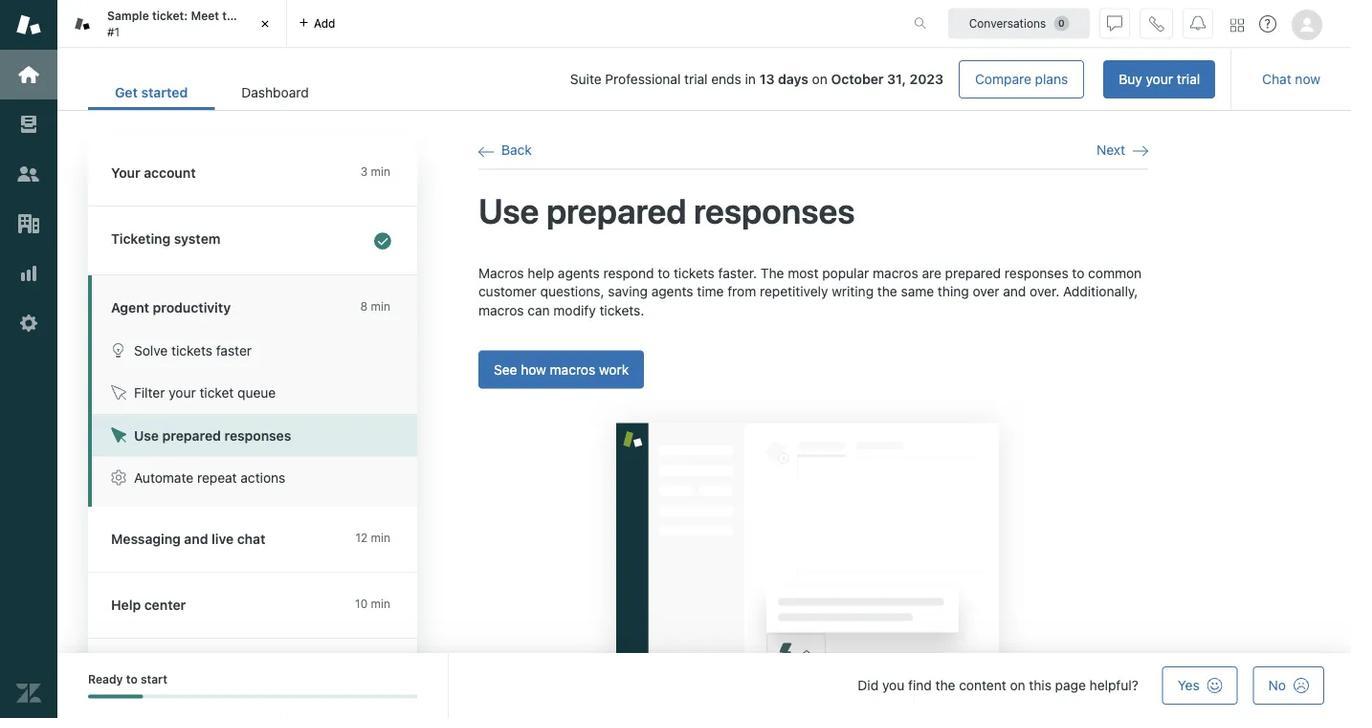 Task type: locate. For each thing, give the bounding box(es) containing it.
min inside 'your account' heading
[[371, 165, 390, 178]]

2 horizontal spatial responses
[[1005, 265, 1068, 281]]

agents left time
[[651, 284, 693, 300]]

0 vertical spatial use
[[478, 190, 539, 231]]

compare plans
[[975, 71, 1068, 87]]

0 vertical spatial on
[[812, 71, 827, 87]]

the
[[222, 9, 241, 23], [877, 284, 897, 300], [935, 678, 955, 694]]

0 horizontal spatial responses
[[224, 428, 291, 443]]

0 horizontal spatial trial
[[684, 71, 708, 87]]

1 vertical spatial your
[[169, 385, 196, 401]]

chat now
[[1262, 71, 1320, 87]]

get started image
[[16, 62, 41, 87]]

1 vertical spatial on
[[1010, 678, 1025, 694]]

1 vertical spatial prepared
[[945, 265, 1001, 281]]

prepared inside content-title region
[[546, 190, 687, 231]]

trial
[[1177, 71, 1200, 87], [684, 71, 708, 87]]

customers image
[[16, 162, 41, 187]]

chat
[[237, 532, 265, 547]]

suite professional trial ends in 13 days on october 31, 2023
[[570, 71, 943, 87]]

responses inside content-title region
[[694, 190, 855, 231]]

add button
[[287, 0, 347, 47]]

1 horizontal spatial and
[[1003, 284, 1026, 300]]

tickets up time
[[674, 265, 715, 281]]

1 horizontal spatial on
[[1010, 678, 1025, 694]]

1 min from the top
[[371, 165, 390, 178]]

4 min from the top
[[371, 598, 390, 611]]

ticket inside button
[[199, 385, 234, 401]]

messaging and live chat
[[111, 532, 265, 547]]

1 trial from the left
[[1177, 71, 1200, 87]]

thing
[[938, 284, 969, 300]]

2 vertical spatial macros
[[550, 362, 595, 377]]

your
[[1146, 71, 1173, 87], [169, 385, 196, 401]]

use prepared responses up automate repeat actions
[[134, 428, 291, 443]]

12 min
[[355, 532, 390, 545]]

sample ticket: meet the ticket #1
[[107, 9, 276, 38]]

october
[[831, 71, 884, 87]]

2 horizontal spatial prepared
[[945, 265, 1001, 281]]

1 horizontal spatial use
[[478, 190, 539, 231]]

customer
[[478, 284, 537, 300]]

use prepared responses
[[478, 190, 855, 231], [134, 428, 291, 443]]

1 vertical spatial agents
[[651, 284, 693, 300]]

start
[[141, 673, 167, 687]]

this
[[1029, 678, 1051, 694]]

section
[[351, 60, 1215, 99]]

the
[[760, 265, 784, 281]]

the inside footer
[[935, 678, 955, 694]]

admin image
[[16, 311, 41, 336]]

2 min from the top
[[371, 300, 390, 313]]

on left this on the right bottom of page
[[1010, 678, 1025, 694]]

and inside macros help agents respond to tickets faster. the most popular macros are prepared responses to common customer questions, saving agents time from repetitively writing the same thing over and over. additionally, macros can modify tickets.
[[1003, 284, 1026, 300]]

help center
[[111, 598, 186, 613]]

can
[[528, 303, 550, 318]]

and right the "over"
[[1003, 284, 1026, 300]]

3 min from the top
[[371, 532, 390, 545]]

1 horizontal spatial to
[[658, 265, 670, 281]]

add
[[314, 17, 335, 30]]

1 horizontal spatial tickets
[[674, 265, 715, 281]]

additionally,
[[1063, 284, 1138, 300]]

dashboard tab
[[215, 75, 336, 110]]

1 vertical spatial ticket
[[199, 385, 234, 401]]

the left same at right top
[[877, 284, 897, 300]]

common
[[1088, 265, 1142, 281]]

0 horizontal spatial to
[[126, 673, 137, 687]]

1 horizontal spatial responses
[[694, 190, 855, 231]]

0 horizontal spatial use
[[134, 428, 159, 443]]

min for help center
[[371, 598, 390, 611]]

your
[[111, 165, 140, 181]]

responses down queue
[[224, 428, 291, 443]]

2 vertical spatial prepared
[[162, 428, 221, 443]]

ready
[[88, 673, 123, 687]]

1 horizontal spatial the
[[877, 284, 897, 300]]

1 horizontal spatial prepared
[[546, 190, 687, 231]]

the right find
[[935, 678, 955, 694]]

use down filter
[[134, 428, 159, 443]]

responses inside button
[[224, 428, 291, 443]]

get help image
[[1259, 15, 1276, 33]]

no
[[1268, 678, 1286, 694]]

use down back button
[[478, 190, 539, 231]]

trial left ends
[[684, 71, 708, 87]]

agents
[[558, 265, 600, 281], [651, 284, 693, 300]]

use prepared responses up respond
[[478, 190, 855, 231]]

tickets.
[[599, 303, 644, 318]]

most
[[788, 265, 819, 281]]

from
[[727, 284, 756, 300]]

your account heading
[[88, 141, 417, 207]]

0 vertical spatial tickets
[[674, 265, 715, 281]]

main element
[[0, 0, 57, 719]]

help
[[111, 598, 141, 613]]

did you find the content on this page helpful?
[[858, 678, 1138, 694]]

0 vertical spatial your
[[1146, 71, 1173, 87]]

1 vertical spatial use
[[134, 428, 159, 443]]

same
[[901, 284, 934, 300]]

to up additionally,
[[1072, 265, 1084, 281]]

2 horizontal spatial macros
[[873, 265, 918, 281]]

messaging
[[111, 532, 181, 547]]

responses up the
[[694, 190, 855, 231]]

0 horizontal spatial your
[[169, 385, 196, 401]]

1 horizontal spatial ticket
[[244, 9, 276, 23]]

live
[[212, 532, 234, 547]]

0 horizontal spatial prepared
[[162, 428, 221, 443]]

min for messaging and live chat
[[371, 532, 390, 545]]

min right '12'
[[371, 532, 390, 545]]

filter your ticket queue
[[134, 385, 276, 401]]

use inside content-title region
[[478, 190, 539, 231]]

1 vertical spatial responses
[[1005, 265, 1068, 281]]

1 horizontal spatial trial
[[1177, 71, 1200, 87]]

0 vertical spatial prepared
[[546, 190, 687, 231]]

0 horizontal spatial use prepared responses
[[134, 428, 291, 443]]

on
[[812, 71, 827, 87], [1010, 678, 1025, 694]]

the for find
[[935, 678, 955, 694]]

1 horizontal spatial agents
[[651, 284, 693, 300]]

macros right how
[[550, 362, 595, 377]]

zendesk products image
[[1230, 19, 1244, 32]]

1 horizontal spatial your
[[1146, 71, 1173, 87]]

indicates location on zendesk screen where macros can be selected. image
[[587, 394, 1029, 719]]

ticket left queue
[[199, 385, 234, 401]]

responses up the over.
[[1005, 265, 1068, 281]]

ends
[[711, 71, 741, 87]]

0 horizontal spatial the
[[222, 9, 241, 23]]

ticket
[[244, 9, 276, 23], [199, 385, 234, 401]]

plans
[[1035, 71, 1068, 87]]

to left start
[[126, 673, 137, 687]]

conversations
[[969, 17, 1046, 30]]

the inside macros help agents respond to tickets faster. the most popular macros are prepared responses to common customer questions, saving agents time from repetitively writing the same thing over and over. additionally, macros can modify tickets.
[[877, 284, 897, 300]]

0 horizontal spatial agents
[[558, 265, 600, 281]]

trial for professional
[[684, 71, 708, 87]]

ticket right meet
[[244, 9, 276, 23]]

automate
[[134, 470, 193, 486]]

tab
[[57, 0, 287, 48]]

13
[[759, 71, 775, 87]]

filter your ticket queue button
[[92, 372, 417, 414]]

use
[[478, 190, 539, 231], [134, 428, 159, 443]]

tab list
[[88, 75, 336, 110]]

your account
[[111, 165, 196, 181]]

0 vertical spatial the
[[222, 9, 241, 23]]

macros up same at right top
[[873, 265, 918, 281]]

dashboard
[[241, 85, 309, 100]]

prepared down filter your ticket queue
[[162, 428, 221, 443]]

1 vertical spatial macros
[[478, 303, 524, 318]]

responses
[[694, 190, 855, 231], [1005, 265, 1068, 281], [224, 428, 291, 443]]

2 trial from the left
[[684, 71, 708, 87]]

footer
[[57, 653, 1351, 719]]

tickets right solve
[[171, 343, 212, 358]]

section containing compare plans
[[351, 60, 1215, 99]]

your right buy at the right
[[1146, 71, 1173, 87]]

actions
[[240, 470, 285, 486]]

2 vertical spatial the
[[935, 678, 955, 694]]

the right meet
[[222, 9, 241, 23]]

to right respond
[[658, 265, 670, 281]]

chat now button
[[1247, 60, 1336, 99]]

trial down notifications image
[[1177, 71, 1200, 87]]

1 vertical spatial tickets
[[171, 343, 212, 358]]

1 vertical spatial the
[[877, 284, 897, 300]]

writing
[[832, 284, 874, 300]]

region
[[478, 264, 1148, 719]]

0 horizontal spatial tickets
[[171, 343, 212, 358]]

no button
[[1253, 667, 1324, 705]]

0 horizontal spatial ticket
[[199, 385, 234, 401]]

over.
[[1030, 284, 1059, 300]]

min right 10
[[371, 598, 390, 611]]

0 horizontal spatial on
[[812, 71, 827, 87]]

macros down customer
[[478, 303, 524, 318]]

0 vertical spatial and
[[1003, 284, 1026, 300]]

min right 3
[[371, 165, 390, 178]]

min right 8
[[371, 300, 390, 313]]

2 horizontal spatial the
[[935, 678, 955, 694]]

compare plans button
[[959, 60, 1084, 99]]

prepared up respond
[[546, 190, 687, 231]]

on right days
[[812, 71, 827, 87]]

1 vertical spatial use prepared responses
[[134, 428, 291, 443]]

agents up questions,
[[558, 265, 600, 281]]

1 horizontal spatial use prepared responses
[[478, 190, 855, 231]]

0 horizontal spatial and
[[184, 532, 208, 547]]

trial inside button
[[1177, 71, 1200, 87]]

and left live
[[184, 532, 208, 547]]

0 vertical spatial ticket
[[244, 9, 276, 23]]

0 vertical spatial use prepared responses
[[478, 190, 855, 231]]

progress bar image
[[88, 695, 143, 699]]

1 horizontal spatial macros
[[550, 362, 595, 377]]

2 vertical spatial responses
[[224, 428, 291, 443]]

0 vertical spatial macros
[[873, 265, 918, 281]]

prepared up the "over"
[[945, 265, 1001, 281]]

0 vertical spatial responses
[[694, 190, 855, 231]]

started
[[141, 85, 188, 100]]

did
[[858, 678, 879, 694]]

next
[[1097, 142, 1125, 158]]

filter
[[134, 385, 165, 401]]

notifications image
[[1190, 16, 1206, 31]]

0 vertical spatial agents
[[558, 265, 600, 281]]

tab containing sample ticket: meet the ticket
[[57, 0, 287, 48]]

to
[[658, 265, 670, 281], [1072, 265, 1084, 281], [126, 673, 137, 687]]

automate repeat actions button
[[92, 457, 417, 499]]

time
[[697, 284, 724, 300]]

prepared inside button
[[162, 428, 221, 443]]

faster.
[[718, 265, 757, 281]]

your right filter
[[169, 385, 196, 401]]

the inside sample ticket: meet the ticket #1
[[222, 9, 241, 23]]



Task type: vqa. For each thing, say whether or not it's contained in the screenshot.
more
no



Task type: describe. For each thing, give the bounding box(es) containing it.
10
[[355, 598, 368, 611]]

ticketing
[[111, 231, 171, 247]]

page
[[1055, 678, 1086, 694]]

zendesk support image
[[16, 12, 41, 37]]

yes
[[1178, 678, 1199, 694]]

2 horizontal spatial to
[[1072, 265, 1084, 281]]

ticket:
[[152, 9, 188, 23]]

repeat
[[197, 470, 237, 486]]

automate repeat actions
[[134, 470, 285, 486]]

tickets inside macros help agents respond to tickets faster. the most popular macros are prepared responses to common customer questions, saving agents time from repetitively writing the same thing over and over. additionally, macros can modify tickets.
[[674, 265, 715, 281]]

#1
[[107, 25, 120, 38]]

in
[[745, 71, 756, 87]]

to inside footer
[[126, 673, 137, 687]]

find
[[908, 678, 932, 694]]

modify
[[553, 303, 596, 318]]

buy your trial button
[[1103, 60, 1215, 99]]

min for agent productivity
[[371, 300, 390, 313]]

ready to start
[[88, 673, 167, 687]]

footer containing did you find the content on this page helpful?
[[57, 653, 1351, 719]]

use prepared responses inside button
[[134, 428, 291, 443]]

macros inside button
[[550, 362, 595, 377]]

tickets inside button
[[171, 343, 212, 358]]

professional
[[605, 71, 681, 87]]

10 min
[[355, 598, 390, 611]]

progress-bar progress bar
[[88, 695, 417, 699]]

close image
[[255, 14, 275, 33]]

3 min
[[360, 165, 390, 178]]

tab list containing get started
[[88, 75, 336, 110]]

use prepared responses inside content-title region
[[478, 190, 855, 231]]

solve
[[134, 343, 168, 358]]

account
[[144, 165, 196, 181]]

8 min
[[360, 300, 390, 313]]

buy
[[1119, 71, 1142, 87]]

agent productivity
[[111, 300, 231, 316]]

organizations image
[[16, 211, 41, 236]]

respond
[[603, 265, 654, 281]]

helpful?
[[1089, 678, 1138, 694]]

solve tickets faster button
[[92, 329, 417, 372]]

responses inside macros help agents respond to tickets faster. the most popular macros are prepared responses to common customer questions, saving agents time from repetitively writing the same thing over and over. additionally, macros can modify tickets.
[[1005, 265, 1068, 281]]

over
[[973, 284, 999, 300]]

content-title region
[[478, 189, 1148, 233]]

your for buy
[[1146, 71, 1173, 87]]

ticketing system button
[[88, 207, 413, 275]]

0 horizontal spatial macros
[[478, 303, 524, 318]]

you
[[882, 678, 904, 694]]

get started
[[115, 85, 188, 100]]

how
[[521, 362, 546, 377]]

tabs tab list
[[57, 0, 894, 48]]

chat
[[1262, 71, 1291, 87]]

min for your account
[[371, 165, 390, 178]]

reporting image
[[16, 261, 41, 286]]

agent
[[111, 300, 149, 316]]

work
[[599, 362, 629, 377]]

use inside button
[[134, 428, 159, 443]]

productivity
[[153, 300, 231, 316]]

suite
[[570, 71, 601, 87]]

macros
[[478, 265, 524, 281]]

help
[[528, 265, 554, 281]]

the for meet
[[222, 9, 241, 23]]

center
[[144, 598, 186, 613]]

back
[[501, 142, 532, 158]]

8
[[360, 300, 368, 313]]

ticket inside sample ticket: meet the ticket #1
[[244, 9, 276, 23]]

views image
[[16, 112, 41, 137]]

macros help agents respond to tickets faster. the most popular macros are prepared responses to common customer questions, saving agents time from repetitively writing the same thing over and over. additionally, macros can modify tickets.
[[478, 265, 1142, 318]]

solve tickets faster
[[134, 343, 252, 358]]

region containing macros help agents respond to tickets faster. the most popular macros are prepared responses to common customer questions, saving agents time from repetitively writing the same thing over and over. additionally, macros can modify tickets.
[[478, 264, 1148, 719]]

trial for your
[[1177, 71, 1200, 87]]

prepared inside macros help agents respond to tickets faster. the most popular macros are prepared responses to common customer questions, saving agents time from repetitively writing the same thing over and over. additionally, macros can modify tickets.
[[945, 265, 1001, 281]]

your for filter
[[169, 385, 196, 401]]

compare
[[975, 71, 1031, 87]]

button displays agent's chat status as invisible. image
[[1107, 16, 1122, 31]]

faster
[[216, 343, 252, 358]]

popular
[[822, 265, 869, 281]]

back button
[[478, 142, 532, 159]]

2023
[[910, 71, 943, 87]]

next button
[[1097, 142, 1148, 159]]

days
[[778, 71, 808, 87]]

now
[[1295, 71, 1320, 87]]

sample
[[107, 9, 149, 23]]

zendesk image
[[16, 681, 41, 706]]

see how macros work button
[[478, 351, 644, 389]]

October 31, 2023 text field
[[831, 71, 943, 87]]

questions,
[[540, 284, 604, 300]]

repetitively
[[760, 284, 828, 300]]

buy your trial
[[1119, 71, 1200, 87]]

get
[[115, 85, 138, 100]]

see how macros work
[[494, 362, 629, 377]]

3
[[360, 165, 368, 178]]

saving
[[608, 284, 648, 300]]

conversations button
[[948, 8, 1090, 39]]

use prepared responses button
[[92, 414, 417, 457]]

see
[[494, 362, 517, 377]]

ticketing system
[[111, 231, 220, 247]]

system
[[174, 231, 220, 247]]

are
[[922, 265, 941, 281]]

1 vertical spatial and
[[184, 532, 208, 547]]



